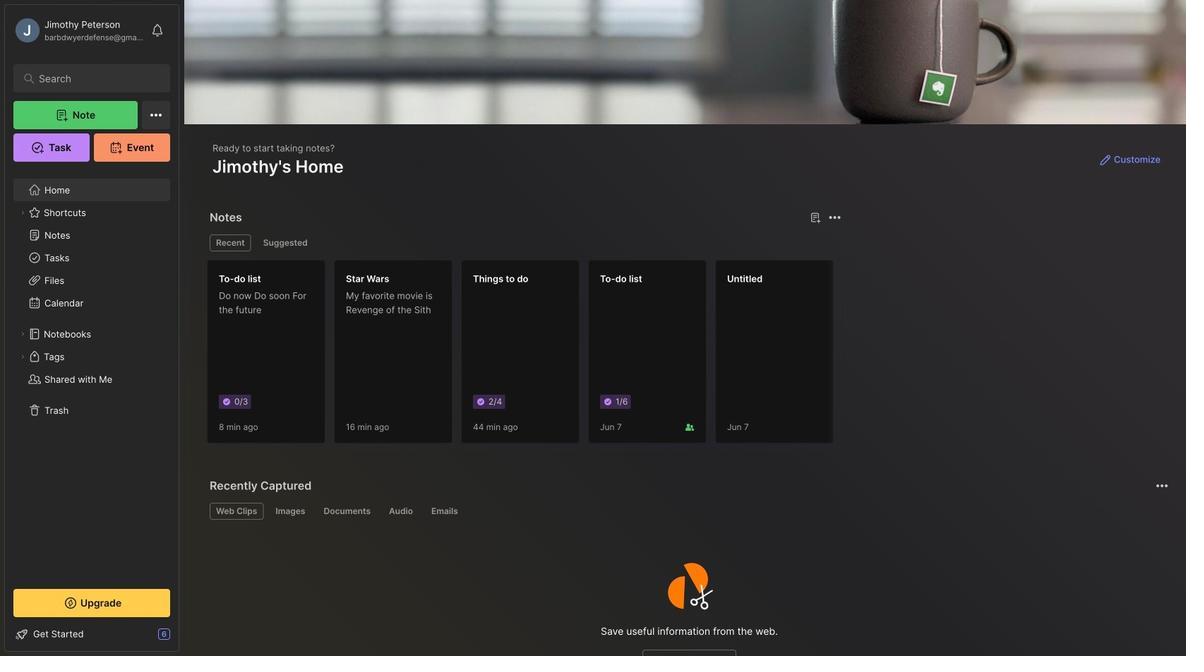 Task type: vqa. For each thing, say whether or not it's contained in the screenshot.
EDIT SEARCH icon
no



Task type: describe. For each thing, give the bounding box(es) containing it.
1 tab list from the top
[[210, 235, 839, 251]]

expand notebooks image
[[18, 330, 27, 338]]

Account field
[[13, 16, 144, 45]]

main element
[[0, 0, 184, 656]]

2 tab list from the top
[[210, 503, 1167, 520]]

Help and Learning task checklist field
[[5, 623, 179, 646]]

expand tags image
[[18, 353, 27, 361]]

more actions image
[[827, 209, 844, 226]]



Task type: locate. For each thing, give the bounding box(es) containing it.
1 vertical spatial tab list
[[210, 503, 1167, 520]]

More actions field
[[825, 208, 845, 227]]

row group
[[207, 260, 1187, 452]]

tab
[[210, 235, 251, 251], [257, 235, 314, 251], [210, 503, 264, 520], [269, 503, 312, 520], [318, 503, 377, 520], [383, 503, 420, 520], [425, 503, 465, 520]]

tree
[[5, 170, 179, 576]]

tree inside main element
[[5, 170, 179, 576]]

0 vertical spatial tab list
[[210, 235, 839, 251]]

None search field
[[39, 70, 152, 87]]

tab list
[[210, 235, 839, 251], [210, 503, 1167, 520]]

Search text field
[[39, 72, 152, 85]]

none search field inside main element
[[39, 70, 152, 87]]

click to collapse image
[[178, 630, 189, 647]]



